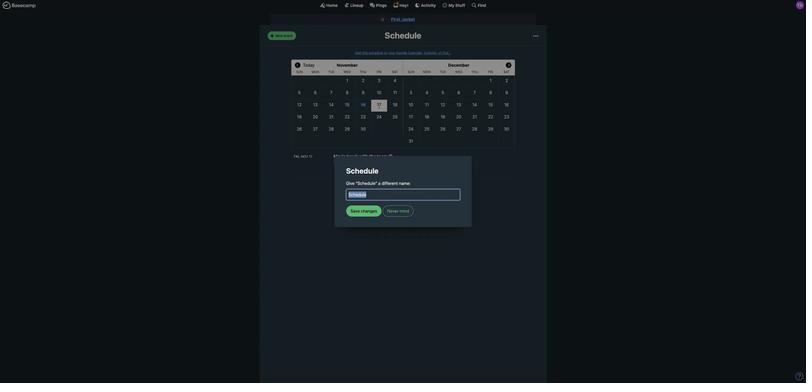 Task type: describe. For each thing, give the bounding box(es) containing it.
up
[[402, 183, 407, 188]]

lineup
[[351, 3, 364, 8]]

give
[[346, 181, 355, 186]]

sun for november
[[296, 70, 303, 74]]

5:00pm
[[351, 159, 364, 163]]

Give "Schedule" a different name: text field
[[346, 189, 460, 200]]

new
[[276, 33, 283, 38]]

sun for december
[[408, 70, 415, 74]]

everything
[[380, 183, 401, 188]]

add for add this schedule to your google calendar, outlook, or ical…
[[355, 51, 362, 55]]

to for schedule
[[384, 51, 388, 55]]

lineup link
[[344, 3, 364, 8]]

find
[[478, 3, 486, 8]]

thu for december
[[472, 70, 478, 74]]

team
[[377, 154, 388, 159]]

1 horizontal spatial schedule
[[385, 30, 422, 40]]

hey!
[[400, 3, 409, 8]]

activity
[[421, 3, 436, 8]]

17
[[309, 155, 313, 159]]

with
[[360, 154, 369, 159]]

sat for december
[[504, 70, 510, 74]]

jun
[[413, 183, 420, 188]]

mon for november
[[312, 70, 319, 74]]

switch accounts image
[[2, 1, 36, 9]]

pings
[[376, 3, 387, 8]]

fri, nov 17
[[294, 155, 313, 159]]

never mind button
[[383, 206, 414, 217]]

0 horizontal spatial schedule
[[346, 166, 379, 175]]

activity link
[[415, 3, 436, 8]]

thu for november
[[360, 70, 367, 74]]

event inside 'link'
[[350, 168, 358, 172]]

fri for november
[[377, 70, 382, 74]]

stuff
[[456, 3, 465, 8]]

new event
[[276, 33, 293, 38]]

•
[[379, 106, 380, 110]]

my stuff
[[449, 3, 465, 8]]

fri for december
[[489, 70, 493, 74]]

first jacket link
[[391, 17, 415, 22]]

add for add an event
[[337, 168, 344, 172]]

to for up
[[408, 183, 411, 188]]

schedule
[[369, 51, 383, 55]]

ical…
[[443, 51, 451, 55]]

show
[[369, 183, 379, 188]]

30,
[[421, 183, 427, 188]]

3:00pm     -     5:00pm
[[334, 159, 364, 163]]

the
[[370, 154, 376, 159]]

home link
[[320, 3, 338, 8]]

home
[[327, 3, 338, 8]]

-
[[348, 159, 350, 163]]

show        everything      up to        jun 30, 2024
[[369, 183, 438, 188]]

add an event
[[337, 168, 358, 172]]

this
[[362, 51, 368, 55]]

movie
[[334, 154, 346, 159]]

first jacket
[[391, 17, 415, 22]]

give "schedule" a different name:
[[346, 181, 411, 186]]

movie break with the team
[[334, 154, 389, 159]]

2024
[[428, 183, 438, 188]]

december
[[449, 63, 470, 68]]

outlook,
[[424, 51, 438, 55]]



Task type: vqa. For each thing, say whether or not it's contained in the screenshot.
add associated with Add an event
yes



Task type: locate. For each thing, give the bounding box(es) containing it.
1 tue from the left
[[328, 70, 335, 74]]

find button
[[472, 3, 486, 8]]

to
[[384, 51, 388, 55], [408, 183, 411, 188]]

2 sat from the left
[[504, 70, 510, 74]]

add this schedule to your google calendar, outlook, or ical…
[[355, 51, 451, 55]]

jacket
[[402, 17, 415, 22]]

1 fri from the left
[[377, 70, 382, 74]]

"schedule"
[[356, 181, 377, 186]]

1 sun from the left
[[296, 70, 303, 74]]

mind
[[400, 209, 409, 214]]

0 vertical spatial add
[[355, 51, 362, 55]]

your
[[388, 51, 395, 55]]

add an event link
[[334, 166, 362, 175]]

main element
[[0, 0, 807, 10]]

schedule down first jacket "link"
[[385, 30, 422, 40]]

wed
[[344, 70, 351, 74], [456, 70, 463, 74]]

show        everything      up to        jun 30, 2024 button
[[369, 182, 438, 188]]

1 horizontal spatial fri
[[489, 70, 493, 74]]

1 horizontal spatial sat
[[504, 70, 510, 74]]

tue for december
[[440, 70, 446, 74]]

never
[[387, 209, 399, 214]]

1 horizontal spatial add
[[355, 51, 362, 55]]

hey! button
[[393, 3, 409, 8]]

mon
[[312, 70, 319, 74], [423, 70, 431, 74]]

0 horizontal spatial thu
[[360, 70, 367, 74]]

1 horizontal spatial event
[[350, 168, 358, 172]]

different
[[382, 181, 398, 186]]

1 vertical spatial schedule
[[346, 166, 379, 175]]

event right new
[[284, 33, 293, 38]]

schedule
[[385, 30, 422, 40], [346, 166, 379, 175]]

november
[[337, 63, 358, 68]]

event right an
[[350, 168, 358, 172]]

2 mon from the left
[[423, 70, 431, 74]]

0 horizontal spatial fri
[[377, 70, 382, 74]]

never mind
[[387, 209, 409, 214]]

to inside button
[[408, 183, 411, 188]]

nov
[[301, 155, 308, 159]]

event
[[284, 33, 293, 38], [350, 168, 358, 172]]

wed for december
[[456, 70, 463, 74]]

my stuff button
[[443, 3, 465, 8]]

1 horizontal spatial sun
[[408, 70, 415, 74]]

None submit
[[346, 206, 382, 217]]

tue
[[328, 70, 335, 74], [440, 70, 446, 74]]

a
[[379, 181, 381, 186]]

0 horizontal spatial sat
[[392, 70, 398, 74]]

1 horizontal spatial thu
[[472, 70, 478, 74]]

wed down november
[[344, 70, 351, 74]]

1 horizontal spatial mon
[[423, 70, 431, 74]]

wed for november
[[344, 70, 351, 74]]

2 tue from the left
[[440, 70, 446, 74]]

0 vertical spatial to
[[384, 51, 388, 55]]

1 thu from the left
[[360, 70, 367, 74]]

mon for december
[[423, 70, 431, 74]]

1 horizontal spatial tue
[[440, 70, 446, 74]]

an
[[345, 168, 349, 172]]

0 horizontal spatial tue
[[328, 70, 335, 74]]

2 wed from the left
[[456, 70, 463, 74]]

2 fri from the left
[[489, 70, 493, 74]]

1 sat from the left
[[392, 70, 398, 74]]

sun
[[296, 70, 303, 74], [408, 70, 415, 74]]

0 vertical spatial event
[[284, 33, 293, 38]]

or
[[439, 51, 442, 55]]

my
[[449, 3, 455, 8]]

tyler black image
[[389, 154, 393, 158]]

0 horizontal spatial to
[[384, 51, 388, 55]]

1 horizontal spatial to
[[408, 183, 411, 188]]

1 wed from the left
[[344, 70, 351, 74]]

break
[[347, 154, 359, 159]]

0 horizontal spatial sun
[[296, 70, 303, 74]]

calendar,
[[409, 51, 423, 55]]

first
[[391, 17, 401, 22]]

to right up
[[408, 183, 411, 188]]

fri,
[[294, 155, 300, 159]]

wed down december
[[456, 70, 463, 74]]

tyler black image
[[797, 1, 805, 9]]

0 horizontal spatial add
[[337, 168, 344, 172]]

0 horizontal spatial wed
[[344, 70, 351, 74]]

sat for november
[[392, 70, 398, 74]]

add left this
[[355, 51, 362, 55]]

name:
[[399, 181, 411, 186]]

1 horizontal spatial wed
[[456, 70, 463, 74]]

0 vertical spatial schedule
[[385, 30, 422, 40]]

add this schedule to your google calendar, outlook, or ical… link
[[355, 51, 451, 55]]

1 mon from the left
[[312, 70, 319, 74]]

1 vertical spatial to
[[408, 183, 411, 188]]

add left an
[[337, 168, 344, 172]]

new event link
[[268, 32, 296, 40]]

tue for november
[[328, 70, 335, 74]]

2 thu from the left
[[472, 70, 478, 74]]

thu
[[360, 70, 367, 74], [472, 70, 478, 74]]

sat
[[392, 70, 398, 74], [504, 70, 510, 74]]

3:00pm
[[334, 159, 347, 163]]

to left your
[[384, 51, 388, 55]]

1 vertical spatial add
[[337, 168, 344, 172]]

add inside 'link'
[[337, 168, 344, 172]]

pings button
[[370, 3, 387, 8]]

2 sun from the left
[[408, 70, 415, 74]]

add
[[355, 51, 362, 55], [337, 168, 344, 172]]

1 vertical spatial event
[[350, 168, 358, 172]]

0 horizontal spatial mon
[[312, 70, 319, 74]]

schedule down 5:00pm
[[346, 166, 379, 175]]

0 horizontal spatial event
[[284, 33, 293, 38]]

google
[[396, 51, 408, 55]]

fri
[[377, 70, 382, 74], [489, 70, 493, 74]]



